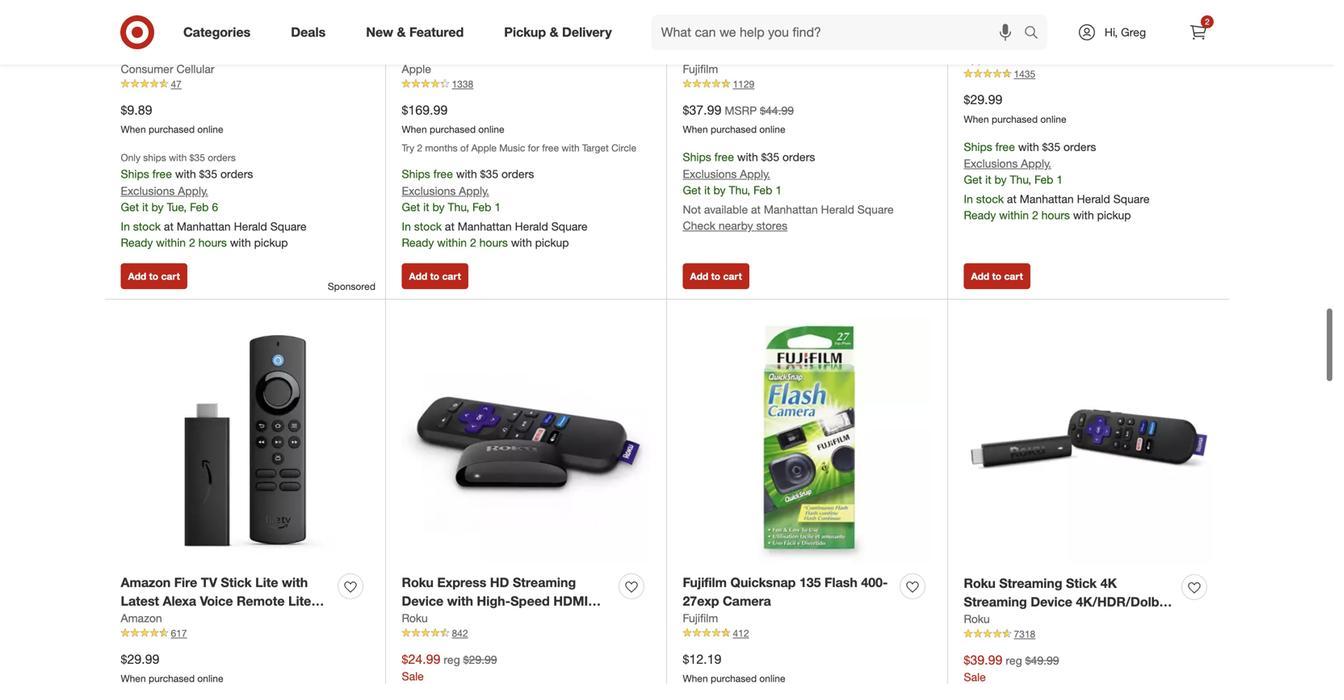 Task type: locate. For each thing, give the bounding box(es) containing it.
with
[[557, 16, 583, 31], [1019, 130, 1040, 144], [562, 132, 580, 144], [737, 140, 758, 154], [169, 142, 187, 154], [175, 157, 196, 171], [456, 157, 477, 171], [1073, 198, 1094, 213], [230, 226, 251, 240], [511, 226, 532, 240], [282, 565, 308, 581], [447, 584, 473, 599], [1005, 603, 1031, 619], [1123, 603, 1149, 619]]

online up music
[[479, 114, 505, 126]]

0 horizontal spatial hours
[[198, 226, 227, 240]]

online inside $12.19 when purchased online
[[760, 663, 786, 675]]

new & featured link
[[352, 15, 484, 50]]

device inside amazon fire tv stick lite with latest alexa voice remote lite (no tv controls), hd streaming device
[[121, 620, 163, 636]]

camera
[[723, 584, 771, 599]]

sim
[[150, 34, 173, 50]]

ships free with $35 orders exclusions apply. get it by tue, feb 6 in stock at  manhattan herald square ready within 2 hours with pickup
[[121, 157, 307, 240]]

online for fujifilm quicksnap 135 flash 400- 27exp camera
[[760, 663, 786, 675]]

$29.99 for apple airtag (1 pack)
[[964, 82, 1003, 98]]

1 to from the left
[[149, 261, 158, 273]]

streaming up vision
[[964, 584, 1027, 600]]

0 vertical spatial cellular
[[188, 16, 235, 31]]

1 horizontal spatial -
[[753, 34, 759, 50]]

get for $29.99
[[964, 163, 983, 177]]

0 horizontal spatial 1
[[495, 190, 501, 204]]

exclusions inside ships free with $35 orders exclusions apply. get it by thu, feb 1 not available at manhattan herald square check nearby stores
[[683, 157, 737, 171]]

it
[[986, 163, 992, 177], [705, 173, 711, 187], [142, 190, 148, 204], [423, 190, 429, 204]]

square inside ships free with $35 orders exclusions apply. get it by thu, feb 1 not available at manhattan herald square check nearby stores
[[858, 193, 894, 207]]

1 vertical spatial -
[[606, 602, 611, 618]]

$24.99 reg $29.99 sale
[[402, 642, 497, 674]]

online inside $169.99 when purchased online try 2 months of apple music for free with target circle
[[479, 114, 505, 126]]

stock inside ships free with $35 orders exclusions apply. get it by tue, feb 6 in stock at  manhattan herald square ready within 2 hours with pickup
[[133, 210, 161, 224]]

0 vertical spatial remote
[[237, 584, 285, 599]]

add to cart for $29.99
[[971, 261, 1023, 273]]

0 horizontal spatial apple link
[[402, 51, 431, 68]]

cellular inside consumer cellular at&t all in one sim card
[[188, 16, 235, 31]]

1 horizontal spatial ready
[[402, 226, 434, 240]]

apple airtag (1 pack)
[[964, 17, 1093, 32]]

when inside $12.19 when purchased online
[[683, 663, 708, 675]]

herald inside ships free with $35 orders exclusions apply. get it by tue, feb 6 in stock at  manhattan herald square ready within 2 hours with pickup
[[234, 210, 267, 224]]

0 vertical spatial hd
[[490, 565, 509, 581]]

hd inside amazon fire tv stick lite with latest alexa voice remote lite (no tv controls), hd streaming device
[[227, 602, 246, 618]]

latest
[[121, 584, 159, 599]]

exclusions apply. button for $169.99
[[402, 173, 489, 189]]

sale down $24.99
[[402, 660, 424, 674]]

3 to from the left
[[711, 261, 721, 273]]

$29.99
[[964, 82, 1003, 98], [121, 642, 159, 657], [463, 643, 497, 657]]

roku streaming stick 4k streaming device 4k/hdr/dolby vision with voice remote with tv controls image
[[964, 306, 1214, 555], [964, 306, 1214, 555]]

tv right fire
[[201, 565, 217, 581]]

2 horizontal spatial tv
[[1153, 603, 1169, 619]]

reg inside $39.99 reg $49.99 sale
[[1006, 644, 1023, 658]]

1 horizontal spatial within
[[437, 226, 467, 240]]

4 cart from the left
[[1005, 261, 1023, 273]]

0 vertical spatial voice
[[200, 584, 233, 599]]

device down 'amazon' link
[[121, 620, 163, 636]]

hi, greg
[[1105, 25, 1146, 39]]

purchased up months
[[430, 114, 476, 126]]

device up 7318
[[1031, 584, 1073, 600]]

to for $9.89
[[149, 261, 158, 273]]

amazon inside amazon fire tv stick lite with latest alexa voice remote lite (no tv controls), hd streaming device
[[121, 565, 171, 581]]

free down months
[[434, 157, 453, 171]]

1 horizontal spatial remote
[[1071, 603, 1119, 619]]

fujifilm down value
[[683, 52, 718, 66]]

1 horizontal spatial reg
[[1006, 644, 1023, 658]]

voice up controls),
[[200, 584, 233, 599]]

0 horizontal spatial remote
[[237, 584, 285, 599]]

pickup
[[1098, 198, 1131, 213], [254, 226, 288, 240], [535, 226, 569, 240]]

stock
[[977, 182, 1004, 196], [133, 210, 161, 224], [414, 210, 442, 224]]

4 add to cart button from the left
[[964, 254, 1031, 279]]

ready for $169.99
[[402, 226, 434, 240]]

online up only ships with $35 orders
[[197, 114, 223, 126]]

orders down $44.99
[[783, 140, 815, 154]]

0 horizontal spatial ships free with $35 orders exclusions apply. get it by thu, feb 1 in stock at  manhattan herald square ready within 2 hours with pickup
[[402, 157, 588, 240]]

617
[[171, 618, 187, 630]]

add to cart button for $169.99
[[402, 254, 468, 279]]

& inside the new & featured link
[[397, 24, 406, 40]]

1 horizontal spatial thu,
[[729, 173, 751, 187]]

amazon fire tv stick lite with latest alexa voice remote lite (no tv controls), hd streaming device image
[[121, 306, 370, 555], [121, 306, 370, 555]]

online down 1435 link
[[1041, 103, 1067, 115]]

free down the '1435'
[[996, 130, 1015, 144]]

fujifilm up value
[[683, 16, 727, 31]]

3 add to cart button from the left
[[683, 254, 750, 279]]

3 add to cart from the left
[[690, 261, 742, 273]]

ships inside ships free with $35 orders exclusions apply. get it by tue, feb 6 in stock at  manhattan herald square ready within 2 hours with pickup
[[121, 157, 149, 171]]

amazon fire tv stick lite with latest alexa voice remote lite (no tv controls), hd streaming device
[[121, 565, 312, 636]]

1 vertical spatial lite
[[288, 584, 311, 599]]

0 vertical spatial lite
[[255, 565, 278, 581]]

free right the for
[[542, 132, 559, 144]]

0 horizontal spatial &
[[397, 24, 406, 40]]

add to cart button
[[121, 254, 187, 279], [402, 254, 468, 279], [683, 254, 750, 279], [964, 254, 1031, 279]]

tv for alexa
[[146, 602, 162, 618]]

$29.99 inside $24.99 reg $29.99 sale
[[463, 643, 497, 657]]

free inside ships free with $35 orders exclusions apply. get it by tue, feb 6 in stock at  manhattan herald square ready within 2 hours with pickup
[[152, 157, 172, 171]]

consumer cellular at&t all in one sim card link
[[121, 15, 332, 51]]

pack
[[720, 34, 750, 50]]

only ships with $35 orders
[[121, 142, 236, 154]]

cellular up card
[[188, 16, 235, 31]]

$29.99 when purchased online down the 617
[[121, 642, 223, 675]]

apply. for $29.99
[[1021, 147, 1052, 161]]

at
[[1007, 182, 1017, 196], [751, 193, 761, 207], [164, 210, 174, 224], [445, 210, 455, 224]]

0 vertical spatial -
[[753, 34, 759, 50]]

roku
[[402, 565, 434, 581], [964, 566, 996, 582], [402, 602, 428, 616], [964, 602, 990, 617]]

0 horizontal spatial roku link
[[402, 601, 428, 617]]

1129
[[733, 68, 755, 81]]

apple left airtag
[[964, 17, 999, 32]]

3 add from the left
[[690, 261, 709, 273]]

search button
[[1017, 15, 1056, 53]]

it inside ships free with $35 orders exclusions apply. get it by thu, feb 1 not available at manhattan herald square check nearby stores
[[705, 173, 711, 187]]

consumer inside consumer cellular at&t all in one sim card
[[121, 16, 184, 31]]

2 add to cart button from the left
[[402, 254, 468, 279]]

online down 412 "link"
[[760, 663, 786, 675]]

thu, inside ships free with $35 orders exclusions apply. get it by thu, feb 1 not available at manhattan herald square check nearby stores
[[729, 173, 751, 187]]

stick
[[221, 565, 252, 581], [1066, 566, 1097, 582]]

purchased inside $9.89 when purchased online
[[149, 114, 195, 126]]

consumer for consumer cellular
[[121, 52, 173, 66]]

fujifilm link for value
[[683, 51, 718, 68]]

0 horizontal spatial ready
[[121, 226, 153, 240]]

60ct
[[762, 34, 789, 50]]

hd
[[490, 565, 509, 581], [227, 602, 246, 618]]

high-
[[477, 584, 511, 599]]

$35 for $29.99
[[1043, 130, 1061, 144]]

try
[[402, 132, 414, 144]]

0 horizontal spatial voice
[[200, 584, 233, 599]]

(3rd
[[454, 16, 478, 31]]

1 horizontal spatial hours
[[480, 226, 508, 240]]

- inside fujifilm instax mini instant film value pack - 60ct
[[753, 34, 759, 50]]

$37.99 msrp $44.99 when purchased online
[[683, 92, 794, 126]]

get inside ships free with $35 orders exclusions apply. get it by thu, feb 1 not available at manhattan herald square check nearby stores
[[683, 173, 701, 187]]

when for amazon fire tv stick lite with latest alexa voice remote lite (no tv controls), hd streaming device
[[121, 663, 146, 675]]

$24.99
[[402, 642, 441, 657]]

1 add to cart button from the left
[[121, 254, 187, 279]]

(no
[[121, 602, 142, 618]]

herald
[[1077, 182, 1111, 196], [821, 193, 855, 207], [234, 210, 267, 224], [515, 210, 548, 224]]

purchased for airpods (3rd generation) with lightning charging case
[[430, 114, 476, 126]]

cart for $9.89
[[161, 261, 180, 273]]

sale inside $39.99 reg $49.99 sale
[[964, 661, 986, 675]]

2 consumer from the top
[[121, 52, 173, 66]]

apple down the lightning at the left
[[402, 52, 431, 66]]

categories link
[[170, 15, 271, 50]]

hd right controls),
[[227, 602, 246, 618]]

flash
[[825, 565, 858, 581]]

ready for $29.99
[[964, 198, 996, 213]]

stick left 4k at the bottom
[[1066, 566, 1097, 582]]

& inside pickup & delivery link
[[550, 24, 559, 40]]

when inside $9.89 when purchased online
[[121, 114, 146, 126]]

1 & from the left
[[397, 24, 406, 40]]

ships free with $35 orders exclusions apply. get it by thu, feb 1 in stock at  manhattan herald square ready within 2 hours with pickup for $29.99
[[964, 130, 1150, 213]]

0 horizontal spatial pickup
[[254, 226, 288, 240]]

apple link down apple airtag (1 pack) link
[[964, 41, 994, 57]]

consumer for consumer cellular at&t all in one sim card
[[121, 16, 184, 31]]

apple link down the lightning at the left
[[402, 51, 431, 68]]

1 vertical spatial voice
[[1035, 603, 1068, 619]]

check nearby stores button
[[683, 208, 788, 224]]

reg down the 842
[[444, 643, 460, 657]]

vision
[[964, 603, 1001, 619]]

at inside ships free with $35 orders exclusions apply. get it by thu, feb 1 not available at manhattan herald square check nearby stores
[[751, 193, 761, 207]]

square for $29.99
[[1114, 182, 1150, 196]]

2 horizontal spatial $29.99
[[964, 82, 1003, 98]]

hours
[[1042, 198, 1070, 213], [198, 226, 227, 240], [480, 226, 508, 240]]

& for pickup
[[550, 24, 559, 40]]

manhattan
[[1020, 182, 1074, 196], [764, 193, 818, 207], [177, 210, 231, 224], [458, 210, 512, 224]]

roku link for device
[[402, 601, 428, 617]]

orders inside ships free with $35 orders exclusions apply. get it by tue, feb 6 in stock at  manhattan herald square ready within 2 hours with pickup
[[221, 157, 253, 171]]

3 cart from the left
[[723, 261, 742, 273]]

free inside ships free with $35 orders exclusions apply. get it by thu, feb 1 not available at manhattan herald square check nearby stores
[[715, 140, 734, 154]]

$29.99 down apple airtag (1 pack) link
[[964, 82, 1003, 98]]

in for $169.99
[[402, 210, 411, 224]]

purchased inside $12.19 when purchased online
[[711, 663, 757, 675]]

with inside amazon fire tv stick lite with latest alexa voice remote lite (no tv controls), hd streaming device
[[282, 565, 308, 581]]

apple link for apple airtag (1 pack)
[[964, 41, 994, 57]]

1 inside ships free with $35 orders exclusions apply. get it by thu, feb 1 not available at manhattan herald square check nearby stores
[[776, 173, 782, 187]]

ready inside ships free with $35 orders exclusions apply. get it by tue, feb 6 in stock at  manhattan herald square ready within 2 hours with pickup
[[121, 226, 153, 240]]

2
[[1205, 17, 1210, 27], [417, 132, 423, 144], [1032, 198, 1039, 213], [189, 226, 195, 240], [470, 226, 476, 240]]

by for $29.99
[[995, 163, 1007, 177]]

fire
[[174, 565, 197, 581]]

ships inside ships free with $35 orders exclusions apply. get it by thu, feb 1 not available at manhattan herald square check nearby stores
[[683, 140, 712, 154]]

1 amazon from the top
[[121, 565, 171, 581]]

streaming up speed
[[513, 565, 576, 581]]

all
[[273, 16, 288, 31]]

apple down apple airtag (1 pack) link
[[964, 42, 994, 56]]

online for amazon fire tv stick lite with latest alexa voice remote lite (no tv controls), hd streaming device
[[197, 663, 223, 675]]

purchased inside $169.99 when purchased online try 2 months of apple music for free with target circle
[[430, 114, 476, 126]]

2 horizontal spatial hours
[[1042, 198, 1070, 213]]

0 horizontal spatial device
[[121, 620, 163, 636]]

feb inside ships free with $35 orders exclusions apply. get it by thu, feb 1 not available at manhattan herald square check nearby stores
[[754, 173, 773, 187]]

amazon up the latest
[[121, 565, 171, 581]]

with inside roku express hd streaming device with high-speed hdmi cable, simple remote, and wi-fi - black
[[447, 584, 473, 599]]

$35 for $37.99
[[762, 140, 780, 154]]

0 horizontal spatial tv
[[146, 602, 162, 618]]

one
[[121, 34, 146, 50]]

1 fujifilm link from the top
[[683, 51, 718, 68]]

reg down 7318
[[1006, 644, 1023, 658]]

roku express hd streaming device with high-speed hdmi cable, simple remote, and wi-fi - black image
[[402, 306, 651, 555], [402, 306, 651, 555]]

2 link
[[1181, 15, 1217, 50]]

add to cart button for $29.99
[[964, 254, 1031, 279]]

manhattan for $29.99
[[1020, 182, 1074, 196]]

exclusions inside ships free with $35 orders exclusions apply. get it by tue, feb 6 in stock at  manhattan herald square ready within 2 hours with pickup
[[121, 174, 175, 188]]

to for $37.99
[[711, 261, 721, 273]]

consumer down one
[[121, 52, 173, 66]]

2 horizontal spatial 1
[[1057, 163, 1063, 177]]

by inside ships free with $35 orders exclusions apply. get it by thu, feb 1 not available at manhattan herald square check nearby stores
[[714, 173, 726, 187]]

orders down only ships with $35 orders
[[221, 157, 253, 171]]

exclusions for $169.99
[[402, 174, 456, 188]]

orders down music
[[502, 157, 534, 171]]

fujifilm link down value
[[683, 51, 718, 68]]

& right pickup
[[550, 24, 559, 40]]

online down 617 link
[[197, 663, 223, 675]]

tv down 4k/hdr/dolby
[[1153, 603, 1169, 619]]

2 horizontal spatial stock
[[977, 182, 1004, 196]]

0 vertical spatial consumer
[[121, 16, 184, 31]]

cellular
[[188, 16, 235, 31], [177, 52, 215, 66]]

1 vertical spatial cellular
[[177, 52, 215, 66]]

feb for $37.99
[[754, 173, 773, 187]]

1 horizontal spatial stick
[[1066, 566, 1097, 582]]

4 add from the left
[[971, 261, 990, 273]]

4 add to cart from the left
[[971, 261, 1023, 273]]

orders for $29.99
[[1064, 130, 1097, 144]]

1 horizontal spatial 1
[[776, 173, 782, 187]]

roku up cable,
[[402, 565, 434, 581]]

free down ships
[[152, 157, 172, 171]]

2 horizontal spatial device
[[1031, 584, 1073, 600]]

alexa
[[163, 584, 196, 599]]

by for $169.99
[[433, 190, 445, 204]]

& right the new
[[397, 24, 406, 40]]

0 horizontal spatial within
[[156, 226, 186, 240]]

online inside $9.89 when purchased online
[[197, 114, 223, 126]]

2 & from the left
[[550, 24, 559, 40]]

1 fujifilm from the top
[[683, 16, 727, 31]]

roku streaming stick 4k streaming device 4k/hdr/dolby vision with voice remote with tv controls link
[[964, 565, 1176, 637]]

free down $37.99 msrp $44.99 when purchased online
[[715, 140, 734, 154]]

0 horizontal spatial in
[[121, 210, 130, 224]]

online down $44.99
[[760, 114, 786, 126]]

1 horizontal spatial &
[[550, 24, 559, 40]]

exclusions apply. button for $29.99
[[964, 146, 1052, 162]]

by inside ships free with $35 orders exclusions apply. get it by tue, feb 6 in stock at  manhattan herald square ready within 2 hours with pickup
[[151, 190, 164, 204]]

2 horizontal spatial within
[[1000, 198, 1029, 213]]

stick inside roku streaming stick 4k streaming device 4k/hdr/dolby vision with voice remote with tv controls
[[1066, 566, 1097, 582]]

4 to from the left
[[993, 261, 1002, 273]]

2 cart from the left
[[442, 261, 461, 273]]

2 horizontal spatial ready
[[964, 198, 996, 213]]

to for $29.99
[[993, 261, 1002, 273]]

ships free with $35 orders exclusions apply. get it by thu, feb 1 in stock at  manhattan herald square ready within 2 hours with pickup
[[964, 130, 1150, 213], [402, 157, 588, 240]]

3 fujifilm from the top
[[683, 565, 727, 581]]

7318
[[1014, 619, 1036, 631]]

0 vertical spatial $29.99 when purchased online
[[964, 82, 1067, 115]]

purchased down msrp
[[711, 114, 757, 126]]

apple airtag (1 pack) link
[[964, 15, 1093, 34]]

fujifilm link down the 27exp
[[683, 601, 718, 617]]

0 vertical spatial amazon
[[121, 565, 171, 581]]

1 consumer from the top
[[121, 16, 184, 31]]

1 horizontal spatial ships free with $35 orders exclusions apply. get it by thu, feb 1 in stock at  manhattan herald square ready within 2 hours with pickup
[[964, 130, 1150, 213]]

1 vertical spatial fujifilm link
[[683, 601, 718, 617]]

1 add to cart from the left
[[128, 261, 180, 273]]

orders inside ships free with $35 orders exclusions apply. get it by thu, feb 1 not available at manhattan herald square check nearby stores
[[783, 140, 815, 154]]

0 horizontal spatial -
[[606, 602, 611, 618]]

exclusions
[[964, 147, 1018, 161], [683, 157, 737, 171], [121, 174, 175, 188], [402, 174, 456, 188]]

1 cart from the left
[[161, 261, 180, 273]]

hd up high-
[[490, 565, 509, 581]]

free for apple airtag (1 pack)
[[996, 130, 1015, 144]]

device up cable,
[[402, 584, 444, 599]]

0 horizontal spatial $29.99 when purchased online
[[121, 642, 223, 675]]

stick right fire
[[221, 565, 252, 581]]

add for $9.89
[[128, 261, 146, 273]]

fujifilm down the 27exp
[[683, 602, 718, 616]]

apple link
[[964, 41, 994, 57], [402, 51, 431, 68]]

within inside ships free with $35 orders exclusions apply. get it by tue, feb 6 in stock at  manhattan herald square ready within 2 hours with pickup
[[156, 226, 186, 240]]

1 horizontal spatial $29.99 when purchased online
[[964, 82, 1067, 115]]

available
[[704, 193, 748, 207]]

$29.99 down the 842
[[463, 643, 497, 657]]

27exp
[[683, 584, 719, 599]]

1 vertical spatial amazon
[[121, 602, 162, 616]]

2 horizontal spatial in
[[964, 182, 973, 196]]

0 vertical spatial fujifilm link
[[683, 51, 718, 68]]

1 horizontal spatial in
[[402, 210, 411, 224]]

cellular down card
[[177, 52, 215, 66]]

in inside ships free with $35 orders exclusions apply. get it by tue, feb 6 in stock at  manhattan herald square ready within 2 hours with pickup
[[121, 210, 130, 224]]

$169.99 when purchased online try 2 months of apple music for free with target circle
[[402, 92, 637, 144]]

tv
[[201, 565, 217, 581], [146, 602, 162, 618], [1153, 603, 1169, 619]]

1 horizontal spatial stock
[[414, 210, 442, 224]]

roku link up black
[[402, 601, 428, 617]]

target
[[582, 132, 609, 144]]

sale inside $24.99 reg $29.99 sale
[[402, 660, 424, 674]]

fujifilm up the 27exp
[[683, 565, 727, 581]]

square
[[1114, 182, 1150, 196], [858, 193, 894, 207], [270, 210, 307, 224], [552, 210, 588, 224]]

tv inside roku streaming stick 4k streaming device 4k/hdr/dolby vision with voice remote with tv controls
[[1153, 603, 1169, 619]]

1 horizontal spatial hd
[[490, 565, 509, 581]]

music
[[499, 132, 525, 144]]

device inside roku streaming stick 4k streaming device 4k/hdr/dolby vision with voice remote with tv controls
[[1031, 584, 1073, 600]]

$35 for $169.99
[[480, 157, 499, 171]]

exclusions apply. button
[[964, 146, 1052, 162], [683, 156, 771, 172], [121, 173, 208, 189], [402, 173, 489, 189]]

amazon fire tv stick lite with latest alexa voice remote lite (no tv controls), hd streaming device link
[[121, 564, 332, 636]]

add to cart button for $37.99
[[683, 254, 750, 279]]

streaming up 7318
[[1000, 566, 1063, 582]]

categories
[[183, 24, 251, 40]]

2 amazon from the top
[[121, 602, 162, 616]]

free inside $169.99 when purchased online try 2 months of apple music for free with target circle
[[542, 132, 559, 144]]

herald inside ships free with $35 orders exclusions apply. get it by thu, feb 1 not available at manhattan herald square check nearby stores
[[821, 193, 855, 207]]

purchased up only ships with $35 orders
[[149, 114, 195, 126]]

2 fujifilm link from the top
[[683, 601, 718, 617]]

ships for $37.99
[[683, 140, 712, 154]]

featured
[[409, 24, 464, 40]]

when inside $37.99 msrp $44.99 when purchased online
[[683, 114, 708, 126]]

412 link
[[683, 617, 932, 631]]

apple for apple link related to airpods (3rd generation) with lightning charging case
[[402, 52, 431, 66]]

1 horizontal spatial voice
[[1035, 603, 1068, 619]]

roku inside roku express hd streaming device with high-speed hdmi cable, simple remote, and wi-fi - black
[[402, 565, 434, 581]]

$29.99 down (no on the left
[[121, 642, 159, 657]]

apply. inside ships free with $35 orders exclusions apply. get it by thu, feb 1 not available at manhattan herald square check nearby stores
[[740, 157, 771, 171]]

1 vertical spatial hd
[[227, 602, 246, 618]]

$12.19
[[683, 642, 722, 657]]

2 add to cart from the left
[[409, 261, 461, 273]]

2 horizontal spatial pickup
[[1098, 198, 1131, 213]]

free for airpods (3rd generation) with lightning charging case
[[434, 157, 453, 171]]

1 horizontal spatial device
[[402, 584, 444, 599]]

orders down 1435 link
[[1064, 130, 1097, 144]]

manhattan inside ships free with $35 orders exclusions apply. get it by thu, feb 1 not available at manhattan herald square check nearby stores
[[764, 193, 818, 207]]

2 add from the left
[[409, 261, 428, 273]]

1 horizontal spatial roku link
[[964, 602, 990, 618]]

1 add from the left
[[128, 261, 146, 273]]

1 horizontal spatial apple link
[[964, 41, 994, 57]]

device
[[402, 584, 444, 599], [1031, 584, 1073, 600], [121, 620, 163, 636]]

$35 inside ships free with $35 orders exclusions apply. get it by thu, feb 1 not available at manhattan herald square check nearby stores
[[762, 140, 780, 154]]

free
[[996, 130, 1015, 144], [542, 132, 559, 144], [715, 140, 734, 154], [152, 157, 172, 171], [434, 157, 453, 171]]

1 vertical spatial consumer
[[121, 52, 173, 66]]

roku link up controls
[[964, 602, 990, 618]]

consumer up "sim"
[[121, 16, 184, 31]]

in for $29.99
[[964, 182, 973, 196]]

0 horizontal spatial hd
[[227, 602, 246, 618]]

roku up vision
[[964, 566, 996, 582]]

cart for $37.99
[[723, 261, 742, 273]]

with inside airpods (3rd generation) with lightning charging case
[[557, 16, 583, 31]]

purchased inside $37.99 msrp $44.99 when purchased online
[[711, 114, 757, 126]]

1 vertical spatial remote
[[1071, 603, 1119, 619]]

add for $169.99
[[409, 261, 428, 273]]

0 horizontal spatial stick
[[221, 565, 252, 581]]

purchased down the 617
[[149, 663, 195, 675]]

1 horizontal spatial pickup
[[535, 226, 569, 240]]

fujifilm quicksnap 135 flash 400-27exp camera image
[[683, 306, 932, 555], [683, 306, 932, 555]]

fi
[[592, 602, 603, 618]]

free for fujifilm instax mini instant film value pack - 60ct
[[715, 140, 734, 154]]

sale down $39.99
[[964, 661, 986, 675]]

remote down 4k/hdr/dolby
[[1071, 603, 1119, 619]]

in
[[964, 182, 973, 196], [121, 210, 130, 224], [402, 210, 411, 224]]

- down instax
[[753, 34, 759, 50]]

0 horizontal spatial thu,
[[448, 190, 469, 204]]

2 horizontal spatial thu,
[[1010, 163, 1032, 177]]

not
[[683, 193, 701, 207]]

1 horizontal spatial sale
[[964, 661, 986, 675]]

2 to from the left
[[430, 261, 440, 273]]

amazon for amazon fire tv stick lite with latest alexa voice remote lite (no tv controls), hd streaming device
[[121, 565, 171, 581]]

tv right (no on the left
[[146, 602, 162, 618]]

airpods (3rd generation) with lightning charging case link
[[402, 15, 613, 51]]

0 horizontal spatial $29.99
[[121, 642, 159, 657]]

get for $37.99
[[683, 173, 701, 187]]

thu, for $169.99
[[448, 190, 469, 204]]

reg inside $24.99 reg $29.99 sale
[[444, 643, 460, 657]]

roku up controls
[[964, 602, 990, 617]]

ships for $169.99
[[402, 157, 430, 171]]

online for airpods (3rd generation) with lightning charging case
[[479, 114, 505, 126]]

$39.99
[[964, 642, 1003, 658]]

controls
[[964, 621, 1017, 637]]

within for $29.99
[[1000, 198, 1029, 213]]

orders for $169.99
[[502, 157, 534, 171]]

cart
[[161, 261, 180, 273], [442, 261, 461, 273], [723, 261, 742, 273], [1005, 261, 1023, 273]]

$37.99
[[683, 92, 722, 108]]

reg
[[444, 643, 460, 657], [1006, 644, 1023, 658]]

amazon for amazon
[[121, 602, 162, 616]]

6
[[212, 190, 218, 204]]

ships for $29.99
[[964, 130, 993, 144]]

remote inside roku streaming stick 4k streaming device 4k/hdr/dolby vision with voice remote with tv controls
[[1071, 603, 1119, 619]]

- right fi
[[606, 602, 611, 618]]

purchased down $12.19
[[711, 663, 757, 675]]

-
[[753, 34, 759, 50], [606, 602, 611, 618]]

voice up $49.99
[[1035, 603, 1068, 619]]

fujifilm inside fujifilm instax mini instant film value pack - 60ct
[[683, 16, 727, 31]]

0 horizontal spatial stock
[[133, 210, 161, 224]]

2 inside 2 link
[[1205, 17, 1210, 27]]

0 horizontal spatial reg
[[444, 643, 460, 657]]

4 fujifilm from the top
[[683, 602, 718, 616]]

feb for $29.99
[[1035, 163, 1054, 177]]

2 fujifilm from the top
[[683, 52, 718, 66]]

1 horizontal spatial $29.99
[[463, 643, 497, 657]]

amazon down the latest
[[121, 602, 162, 616]]

when inside $169.99 when purchased online try 2 months of apple music for free with target circle
[[402, 114, 427, 126]]

remote up streaming
[[237, 584, 285, 599]]

thu, for $37.99
[[729, 173, 751, 187]]

when for fujifilm quicksnap 135 flash 400- 27exp camera
[[683, 663, 708, 675]]

voice
[[200, 584, 233, 599], [1035, 603, 1068, 619]]

$29.99 when purchased online down the '1435'
[[964, 82, 1067, 115]]

&
[[397, 24, 406, 40], [550, 24, 559, 40]]

purchased down the '1435'
[[992, 103, 1038, 115]]

thu,
[[1010, 163, 1032, 177], [729, 173, 751, 187], [448, 190, 469, 204]]

roku inside roku streaming stick 4k streaming device 4k/hdr/dolby vision with voice remote with tv controls
[[964, 566, 996, 582]]

0 horizontal spatial sale
[[402, 660, 424, 674]]

stock for $169.99
[[414, 210, 442, 224]]

apple right of
[[472, 132, 497, 144]]

1 vertical spatial $29.99 when purchased online
[[121, 642, 223, 675]]



Task type: describe. For each thing, give the bounding box(es) containing it.
for
[[528, 132, 540, 144]]

express
[[437, 565, 487, 581]]

it for $37.99
[[705, 173, 711, 187]]

instax
[[731, 16, 776, 31]]

add to cart button for $9.89
[[121, 254, 187, 279]]

pack)
[[1059, 17, 1093, 32]]

add for $37.99
[[690, 261, 709, 273]]

deals
[[291, 24, 326, 40]]

greg
[[1121, 25, 1146, 39]]

voice inside roku streaming stick 4k streaming device 4k/hdr/dolby vision with voice remote with tv controls
[[1035, 603, 1068, 619]]

roku up black
[[402, 602, 428, 616]]

roku streaming stick 4k streaming device 4k/hdr/dolby vision with voice remote with tv controls
[[964, 566, 1169, 637]]

fujifilm link for 27exp
[[683, 601, 718, 617]]

orders for $37.99
[[783, 140, 815, 154]]

feb for $169.99
[[473, 190, 492, 204]]

airtag
[[1003, 17, 1041, 32]]

consumer cellular
[[121, 52, 215, 66]]

stock for $29.99
[[977, 182, 1004, 196]]

2 inside ships free with $35 orders exclusions apply. get it by tue, feb 6 in stock at  manhattan herald square ready within 2 hours with pickup
[[189, 226, 195, 240]]

amazon link
[[121, 601, 162, 617]]

it for $169.99
[[423, 190, 429, 204]]

2 inside $169.99 when purchased online try 2 months of apple music for free with target circle
[[417, 132, 423, 144]]

streaming
[[250, 602, 312, 618]]

square inside ships free with $35 orders exclusions apply. get it by tue, feb 6 in stock at  manhattan herald square ready within 2 hours with pickup
[[270, 210, 307, 224]]

What can we help you find? suggestions appear below search field
[[652, 15, 1028, 50]]

$169.99
[[402, 92, 448, 108]]

to for $169.99
[[430, 261, 440, 273]]

apple for apple airtag (1 pack)
[[964, 17, 999, 32]]

1435 link
[[964, 57, 1214, 72]]

manhattan for $169.99
[[458, 210, 512, 224]]

when for consumer cellular at&t all in one sim card
[[121, 114, 146, 126]]

4k/hdr/dolby
[[1076, 584, 1166, 600]]

when for apple airtag (1 pack)
[[964, 103, 989, 115]]

speed
[[511, 584, 550, 599]]

exclusions apply. button for $37.99
[[683, 156, 771, 172]]

617 link
[[121, 617, 370, 631]]

lightning
[[402, 34, 460, 50]]

herald for $29.99
[[1077, 182, 1111, 196]]

in
[[292, 16, 303, 31]]

streaming inside roku express hd streaming device with high-speed hdmi cable, simple remote, and wi-fi - black
[[513, 565, 576, 581]]

add to cart for $37.99
[[690, 261, 742, 273]]

search
[[1017, 26, 1056, 42]]

charging
[[463, 34, 520, 50]]

apply. for $37.99
[[740, 157, 771, 171]]

$35 inside ships free with $35 orders exclusions apply. get it by tue, feb 6 in stock at  manhattan herald square ready within 2 hours with pickup
[[199, 157, 217, 171]]

$49.99
[[1026, 644, 1060, 658]]

at inside ships free with $35 orders exclusions apply. get it by tue, feb 6 in stock at  manhattan herald square ready within 2 hours with pickup
[[164, 210, 174, 224]]

pickup inside ships free with $35 orders exclusions apply. get it by tue, feb 6 in stock at  manhattan herald square ready within 2 hours with pickup
[[254, 226, 288, 240]]

7318 link
[[964, 618, 1214, 632]]

msrp
[[725, 94, 757, 108]]

remote,
[[490, 602, 541, 618]]

ships free with $35 orders exclusions apply. get it by thu, feb 1 in stock at  manhattan herald square ready within 2 hours with pickup for $169.99
[[402, 157, 588, 240]]

herald for $169.99
[[515, 210, 548, 224]]

apply. for $169.99
[[459, 174, 489, 188]]

47
[[171, 68, 182, 81]]

1 horizontal spatial tv
[[201, 565, 217, 581]]

at for $37.99
[[751, 193, 761, 207]]

sponsored
[[328, 271, 376, 283]]

purchased for amazon fire tv stick lite with latest alexa voice remote lite (no tv controls), hd streaming device
[[149, 663, 195, 675]]

hi,
[[1105, 25, 1118, 39]]

reg for $24.99
[[444, 643, 460, 657]]

get for $169.99
[[402, 190, 420, 204]]

apple inside $169.99 when purchased online try 2 months of apple music for free with target circle
[[472, 132, 497, 144]]

exclusions for $37.99
[[683, 157, 737, 171]]

fujifilm quicksnap 135 flash 400- 27exp camera
[[683, 565, 888, 599]]

exclusions for $29.99
[[964, 147, 1018, 161]]

apple for apple link for apple airtag (1 pack)
[[964, 42, 994, 56]]

0 horizontal spatial lite
[[255, 565, 278, 581]]

ships free with $35 orders exclusions apply. get it by thu, feb 1 not available at manhattan herald square check nearby stores
[[683, 140, 894, 223]]

fujifilm quicksnap 135 flash 400- 27exp camera link
[[683, 564, 894, 601]]

$12.19 when purchased online
[[683, 642, 786, 675]]

hours for $29.99
[[1042, 198, 1070, 213]]

remote inside amazon fire tv stick lite with latest alexa voice remote lite (no tv controls), hd streaming device
[[237, 584, 285, 599]]

online inside $37.99 msrp $44.99 when purchased online
[[760, 114, 786, 126]]

pickup for $169.99
[[535, 226, 569, 240]]

and
[[544, 602, 568, 618]]

herald for $37.99
[[821, 193, 855, 207]]

135
[[800, 565, 821, 581]]

$29.99 for amazon fire tv stick lite with latest alexa voice remote lite (no tv controls), hd streaming device
[[121, 642, 159, 657]]

1 for $169.99
[[495, 190, 501, 204]]

orders up the "6"
[[208, 142, 236, 154]]

purchased for apple airtag (1 pack)
[[992, 103, 1038, 115]]

1435
[[1014, 58, 1036, 70]]

by for $37.99
[[714, 173, 726, 187]]

$9.89 when purchased online
[[121, 92, 223, 126]]

get inside ships free with $35 orders exclusions apply. get it by tue, feb 6 in stock at  manhattan herald square ready within 2 hours with pickup
[[121, 190, 139, 204]]

airpods (3rd generation) with lightning charging case
[[402, 16, 583, 50]]

$29.99 when purchased online for apple airtag (1 pack)
[[964, 82, 1067, 115]]

at for $29.99
[[1007, 182, 1017, 196]]

add to cart for $9.89
[[128, 261, 180, 273]]

cellular for consumer cellular
[[177, 52, 215, 66]]

4k
[[1101, 566, 1117, 582]]

1 for $29.99
[[1057, 163, 1063, 177]]

within for $169.99
[[437, 226, 467, 240]]

stores
[[757, 209, 788, 223]]

at&t
[[239, 16, 269, 31]]

roku link for streaming
[[964, 602, 990, 618]]

pickup for $29.99
[[1098, 198, 1131, 213]]

black
[[402, 620, 436, 636]]

online for apple airtag (1 pack)
[[1041, 103, 1067, 115]]

it for $29.99
[[986, 163, 992, 177]]

400-
[[861, 565, 888, 581]]

pickup & delivery
[[504, 24, 612, 40]]

47 link
[[121, 68, 370, 82]]

cart for $29.99
[[1005, 261, 1023, 273]]

new
[[366, 24, 393, 40]]

mini
[[780, 16, 809, 31]]

wi-
[[571, 602, 592, 618]]

device inside roku express hd streaming device with high-speed hdmi cable, simple remote, and wi-fi - black
[[402, 584, 444, 599]]

hours for $169.99
[[480, 226, 508, 240]]

instant
[[812, 16, 855, 31]]

deals link
[[277, 15, 346, 50]]

842 link
[[402, 617, 651, 631]]

months
[[425, 132, 458, 144]]

consumer cellular link
[[121, 51, 215, 68]]

with inside $169.99 when purchased online try 2 months of apple music for free with target circle
[[562, 132, 580, 144]]

add for $29.99
[[971, 261, 990, 273]]

roku express hd streaming device with high-speed hdmi cable, simple remote, and wi-fi - black
[[402, 565, 611, 636]]

pickup & delivery link
[[491, 15, 632, 50]]

cable,
[[402, 602, 441, 618]]

- inside roku express hd streaming device with high-speed hdmi cable, simple remote, and wi-fi - black
[[606, 602, 611, 618]]

tv for vision
[[1153, 603, 1169, 619]]

$29.99 when purchased online for amazon fire tv stick lite with latest alexa voice remote lite (no tv controls), hd streaming device
[[121, 642, 223, 675]]

nearby
[[719, 209, 753, 223]]

consumer cellular at&t all in one sim card
[[121, 16, 303, 50]]

square for $169.99
[[552, 210, 588, 224]]

sale for $39.99
[[964, 661, 986, 675]]

with inside ships free with $35 orders exclusions apply. get it by thu, feb 1 not available at manhattan herald square check nearby stores
[[737, 140, 758, 154]]

fujifilm inside 'fujifilm quicksnap 135 flash 400- 27exp camera'
[[683, 565, 727, 581]]

cellular for consumer cellular at&t all in one sim card
[[188, 16, 235, 31]]

card
[[177, 34, 207, 50]]

ships
[[143, 142, 166, 154]]

pickup
[[504, 24, 546, 40]]

controls),
[[165, 602, 223, 618]]

apply. inside ships free with $35 orders exclusions apply. get it by tue, feb 6 in stock at  manhattan herald square ready within 2 hours with pickup
[[178, 174, 208, 188]]

cart for $169.99
[[442, 261, 461, 273]]

hours inside ships free with $35 orders exclusions apply. get it by tue, feb 6 in stock at  manhattan herald square ready within 2 hours with pickup
[[198, 226, 227, 240]]

case
[[523, 34, 554, 50]]

hd inside roku express hd streaming device with high-speed hdmi cable, simple remote, and wi-fi - black
[[490, 565, 509, 581]]

1338
[[452, 68, 474, 81]]

add to cart for $169.99
[[409, 261, 461, 273]]

at for $169.99
[[445, 210, 455, 224]]

it inside ships free with $35 orders exclusions apply. get it by tue, feb 6 in stock at  manhattan herald square ready within 2 hours with pickup
[[142, 190, 148, 204]]

sale for $24.99
[[402, 660, 424, 674]]

1 horizontal spatial lite
[[288, 584, 311, 599]]

when for airpods (3rd generation) with lightning charging case
[[402, 114, 427, 126]]

value
[[683, 34, 716, 50]]

stick inside amazon fire tv stick lite with latest alexa voice remote lite (no tv controls), hd streaming device
[[221, 565, 252, 581]]

purchased for fujifilm quicksnap 135 flash 400- 27exp camera
[[711, 663, 757, 675]]

(1
[[1044, 17, 1055, 32]]

$39.99 reg $49.99 sale
[[964, 642, 1060, 675]]

quicksnap
[[731, 565, 796, 581]]

online for consumer cellular at&t all in one sim card
[[197, 114, 223, 126]]

voice inside amazon fire tv stick lite with latest alexa voice remote lite (no tv controls), hd streaming device
[[200, 584, 233, 599]]

manhattan inside ships free with $35 orders exclusions apply. get it by tue, feb 6 in stock at  manhattan herald square ready within 2 hours with pickup
[[177, 210, 231, 224]]

fujifilm instax mini instant film value pack - 60ct link
[[683, 15, 894, 51]]

feb inside ships free with $35 orders exclusions apply. get it by tue, feb 6 in stock at  manhattan herald square ready within 2 hours with pickup
[[190, 190, 209, 204]]

purchased for consumer cellular at&t all in one sim card
[[149, 114, 195, 126]]

film
[[859, 16, 885, 31]]

thu, for $29.99
[[1010, 163, 1032, 177]]

new & featured
[[366, 24, 464, 40]]

reg for $39.99
[[1006, 644, 1023, 658]]

manhattan for $37.99
[[764, 193, 818, 207]]

& for new
[[397, 24, 406, 40]]

$44.99
[[760, 94, 794, 108]]



Task type: vqa. For each thing, say whether or not it's contained in the screenshot.
Outdoor Christmas Decor's Decor
no



